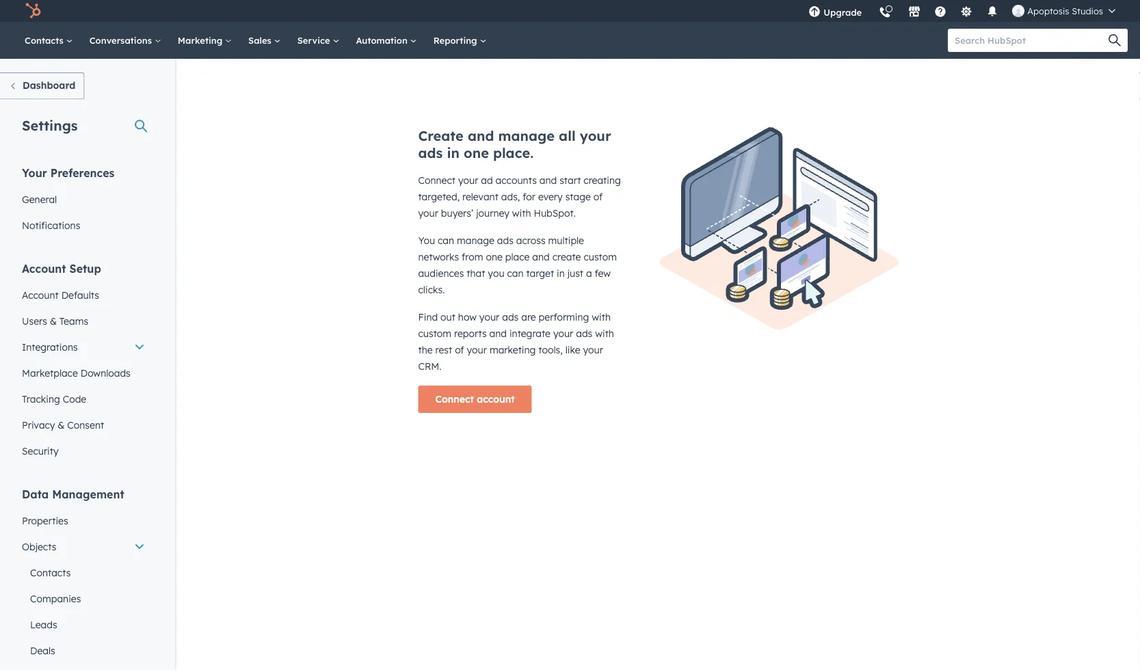 Task type: vqa. For each thing, say whether or not it's contained in the screenshot.
with to the bottom
yes



Task type: locate. For each thing, give the bounding box(es) containing it.
contacts
[[25, 35, 66, 46], [30, 567, 71, 579]]

1 vertical spatial contacts
[[30, 567, 71, 579]]

management
[[52, 487, 124, 501]]

you
[[488, 267, 505, 279]]

out
[[441, 311, 456, 323]]

can
[[438, 235, 454, 247], [507, 267, 524, 279]]

service
[[297, 35, 333, 46]]

preferences
[[50, 166, 115, 180]]

account defaults link
[[14, 282, 153, 308]]

with inside connect your ad accounts and start creating targeted, relevant ads, for every stage of your buyers' journey with hubspot.
[[512, 207, 531, 219]]

contacts up companies
[[30, 567, 71, 579]]

menu containing apoptosis studios
[[801, 0, 1124, 27]]

in inside "create and manage all your ads in one place."
[[447, 144, 460, 161]]

data
[[22, 487, 49, 501]]

one inside the you can manage ads across multiple networks from one place and create custom audiences that you can target in just a few clicks.
[[486, 251, 503, 263]]

1 horizontal spatial &
[[58, 419, 65, 431]]

2 account from the top
[[22, 289, 59, 301]]

connect up targeted,
[[418, 174, 456, 186]]

2 vertical spatial with
[[595, 328, 614, 340]]

0 horizontal spatial manage
[[457, 235, 495, 247]]

properties link
[[14, 508, 153, 534]]

and up 'target'
[[532, 251, 550, 263]]

and inside find out how your ads are performing with custom reports and integrate your ads with the rest of your marketing tools, like your crm.
[[490, 328, 507, 340]]

custom inside find out how your ads are performing with custom reports and integrate your ads with the rest of your marketing tools, like your crm.
[[418, 328, 452, 340]]

1 vertical spatial custom
[[418, 328, 452, 340]]

create
[[553, 251, 581, 263]]

with right performing
[[592, 311, 611, 323]]

& right privacy
[[58, 419, 65, 431]]

create
[[418, 127, 464, 144]]

0 vertical spatial custom
[[584, 251, 617, 263]]

custom up few
[[584, 251, 617, 263]]

0 horizontal spatial can
[[438, 235, 454, 247]]

ads left are in the top left of the page
[[502, 311, 519, 323]]

manage up from at the top of the page
[[457, 235, 495, 247]]

0 horizontal spatial &
[[50, 315, 57, 327]]

1 vertical spatial connect
[[435, 393, 474, 405]]

users
[[22, 315, 47, 327]]

0 vertical spatial one
[[464, 144, 489, 161]]

your
[[580, 127, 611, 144], [458, 174, 478, 186], [418, 207, 438, 219], [479, 311, 500, 323], [553, 328, 574, 340], [467, 344, 487, 356], [583, 344, 603, 356]]

in up targeted,
[[447, 144, 460, 161]]

account inside account defaults link
[[22, 289, 59, 301]]

security
[[22, 445, 59, 457]]

connect left account
[[435, 393, 474, 405]]

manage for one
[[457, 235, 495, 247]]

manage for place.
[[498, 127, 555, 144]]

in inside the you can manage ads across multiple networks from one place and create custom audiences that you can target in just a few clicks.
[[557, 267, 565, 279]]

users & teams link
[[14, 308, 153, 334]]

privacy
[[22, 419, 55, 431]]

1 account from the top
[[22, 262, 66, 275]]

account for account defaults
[[22, 289, 59, 301]]

connect for connect your ad accounts and start creating targeted, relevant ads, for every stage of your buyers' journey with hubspot.
[[418, 174, 456, 186]]

manage left all at the top of the page
[[498, 127, 555, 144]]

place
[[505, 251, 530, 263]]

1 vertical spatial contacts link
[[14, 560, 153, 586]]

leads link
[[14, 612, 153, 638]]

1 horizontal spatial manage
[[498, 127, 555, 144]]

connect inside button
[[435, 393, 474, 405]]

hubspot link
[[16, 3, 51, 19]]

your
[[22, 166, 47, 180]]

1 vertical spatial account
[[22, 289, 59, 301]]

one up ad
[[464, 144, 489, 161]]

creating
[[584, 174, 621, 186]]

1 horizontal spatial custom
[[584, 251, 617, 263]]

and inside "create and manage all your ads in one place."
[[468, 127, 494, 144]]

0 vertical spatial contacts link
[[16, 22, 81, 59]]

custom down find
[[418, 328, 452, 340]]

defaults
[[61, 289, 99, 301]]

data management element
[[14, 487, 153, 670]]

& for users
[[50, 315, 57, 327]]

contacts link
[[16, 22, 81, 59], [14, 560, 153, 586]]

your right 'like'
[[583, 344, 603, 356]]

one
[[464, 144, 489, 161], [486, 251, 503, 263]]

0 vertical spatial in
[[447, 144, 460, 161]]

deals
[[30, 645, 55, 657]]

consent
[[67, 419, 104, 431]]

account
[[477, 393, 515, 405]]

& right users
[[50, 315, 57, 327]]

& inside privacy & consent link
[[58, 419, 65, 431]]

multiple
[[548, 235, 584, 247]]

0 vertical spatial can
[[438, 235, 454, 247]]

reporting link
[[425, 22, 495, 59]]

1 horizontal spatial in
[[557, 267, 565, 279]]

0 vertical spatial of
[[594, 191, 603, 203]]

connect
[[418, 174, 456, 186], [435, 393, 474, 405]]

with down for
[[512, 207, 531, 219]]

custom
[[584, 251, 617, 263], [418, 328, 452, 340]]

1 vertical spatial one
[[486, 251, 503, 263]]

that
[[467, 267, 485, 279]]

start
[[560, 174, 581, 186]]

tracking code link
[[14, 386, 153, 412]]

and up marketing
[[490, 328, 507, 340]]

ads up place
[[497, 235, 514, 247]]

custom inside the you can manage ads across multiple networks from one place and create custom audiences that you can target in just a few clicks.
[[584, 251, 617, 263]]

calling icon image
[[879, 7, 892, 19]]

conversations link
[[81, 22, 170, 59]]

connect inside connect your ad accounts and start creating targeted, relevant ads, for every stage of your buyers' journey with hubspot.
[[418, 174, 456, 186]]

tools,
[[539, 344, 563, 356]]

account up users
[[22, 289, 59, 301]]

with down few
[[595, 328, 614, 340]]

manage
[[498, 127, 555, 144], [457, 235, 495, 247]]

networks
[[418, 251, 459, 263]]

every
[[538, 191, 563, 203]]

general link
[[14, 186, 153, 212]]

1 vertical spatial &
[[58, 419, 65, 431]]

of down the 'creating'
[[594, 191, 603, 203]]

privacy & consent
[[22, 419, 104, 431]]

your right all at the top of the page
[[580, 127, 611, 144]]

security link
[[14, 438, 153, 464]]

1 vertical spatial of
[[455, 344, 464, 356]]

are
[[521, 311, 536, 323]]

0 vertical spatial connect
[[418, 174, 456, 186]]

hubspot.
[[534, 207, 576, 219]]

in left just
[[557, 267, 565, 279]]

find
[[418, 311, 438, 323]]

integrations
[[22, 341, 78, 353]]

contacts link down hubspot link
[[16, 22, 81, 59]]

menu
[[801, 0, 1124, 27]]

place.
[[493, 144, 534, 161]]

dashboard
[[23, 79, 75, 91]]

0 vertical spatial account
[[22, 262, 66, 275]]

1 vertical spatial manage
[[457, 235, 495, 247]]

like
[[566, 344, 580, 356]]

contacts link for conversations "link"
[[16, 22, 81, 59]]

reporting
[[434, 35, 480, 46]]

account up account defaults
[[22, 262, 66, 275]]

and right create
[[468, 127, 494, 144]]

ads up targeted,
[[418, 144, 443, 161]]

& inside users & teams link
[[50, 315, 57, 327]]

your left ad
[[458, 174, 478, 186]]

help button
[[929, 0, 952, 22]]

one up you on the left top
[[486, 251, 503, 263]]

manage inside the you can manage ads across multiple networks from one place and create custom audiences that you can target in just a few clicks.
[[457, 235, 495, 247]]

tracking code
[[22, 393, 86, 405]]

1 vertical spatial in
[[557, 267, 565, 279]]

can down place
[[507, 267, 524, 279]]

you can manage ads across multiple networks from one place and create custom audiences that you can target in just a few clicks.
[[418, 235, 617, 296]]

help image
[[935, 6, 947, 18]]

integrations button
[[14, 334, 153, 360]]

and up every
[[540, 174, 557, 186]]

0 vertical spatial with
[[512, 207, 531, 219]]

tracking
[[22, 393, 60, 405]]

0 horizontal spatial custom
[[418, 328, 452, 340]]

sales link
[[240, 22, 289, 59]]

0 horizontal spatial of
[[455, 344, 464, 356]]

1 horizontal spatial of
[[594, 191, 603, 203]]

0 horizontal spatial in
[[447, 144, 460, 161]]

contacts link up companies
[[14, 560, 153, 586]]

service link
[[289, 22, 348, 59]]

from
[[462, 251, 483, 263]]

1 vertical spatial can
[[507, 267, 524, 279]]

connect account
[[435, 393, 515, 405]]

account for account setup
[[22, 262, 66, 275]]

and
[[468, 127, 494, 144], [540, 174, 557, 186], [532, 251, 550, 263], [490, 328, 507, 340]]

0 vertical spatial manage
[[498, 127, 555, 144]]

of right rest
[[455, 344, 464, 356]]

can up networks
[[438, 235, 454, 247]]

conversations
[[89, 35, 154, 46]]

reports
[[454, 328, 487, 340]]

manage inside "create and manage all your ads in one place."
[[498, 127, 555, 144]]

your preferences element
[[14, 165, 153, 238]]

apoptosis studios
[[1028, 5, 1103, 16]]

general
[[22, 193, 57, 205]]

all
[[559, 127, 576, 144]]

calling icon button
[[874, 1, 897, 22]]

0 vertical spatial &
[[50, 315, 57, 327]]

contacts down hubspot link
[[25, 35, 66, 46]]

companies link
[[14, 586, 153, 612]]

teams
[[59, 315, 88, 327]]

ad
[[481, 174, 493, 186]]

target
[[526, 267, 554, 279]]



Task type: describe. For each thing, give the bounding box(es) containing it.
search image
[[1109, 34, 1121, 47]]

marketplace
[[22, 367, 78, 379]]

upgrade image
[[809, 6, 821, 18]]

upgrade
[[824, 6, 862, 18]]

marketplace downloads link
[[14, 360, 153, 386]]

notifications image
[[987, 6, 999, 18]]

audiences
[[418, 267, 464, 279]]

code
[[63, 393, 86, 405]]

apoptosis studios button
[[1004, 0, 1124, 22]]

privacy & consent link
[[14, 412, 153, 438]]

marketplace downloads
[[22, 367, 131, 379]]

rest
[[435, 344, 452, 356]]

setup
[[69, 262, 101, 275]]

how
[[458, 311, 477, 323]]

of inside find out how your ads are performing with custom reports and integrate your ads with the rest of your marketing tools, like your crm.
[[455, 344, 464, 356]]

and inside connect your ad accounts and start creating targeted, relevant ads, for every stage of your buyers' journey with hubspot.
[[540, 174, 557, 186]]

contacts link for companies link
[[14, 560, 153, 586]]

one inside "create and manage all your ads in one place."
[[464, 144, 489, 161]]

your down targeted,
[[418, 207, 438, 219]]

objects
[[22, 541, 56, 553]]

companies
[[30, 593, 81, 605]]

and inside the you can manage ads across multiple networks from one place and create custom audiences that you can target in just a few clicks.
[[532, 251, 550, 263]]

settings
[[22, 117, 78, 134]]

marketing link
[[170, 22, 240, 59]]

relevant
[[463, 191, 499, 203]]

settings image
[[961, 6, 973, 18]]

deals link
[[14, 638, 153, 664]]

data management
[[22, 487, 124, 501]]

your inside "create and manage all your ads in one place."
[[580, 127, 611, 144]]

your right how
[[479, 311, 500, 323]]

a
[[586, 267, 592, 279]]

contacts inside data management element
[[30, 567, 71, 579]]

account setup element
[[14, 261, 153, 464]]

ads inside the you can manage ads across multiple networks from one place and create custom audiences that you can target in just a few clicks.
[[497, 235, 514, 247]]

leads
[[30, 619, 57, 631]]

connect for connect account
[[435, 393, 474, 405]]

users & teams
[[22, 315, 88, 327]]

0 vertical spatial contacts
[[25, 35, 66, 46]]

marketplaces image
[[909, 6, 921, 18]]

crm.
[[418, 361, 442, 373]]

notifications button
[[981, 0, 1004, 22]]

objects button
[[14, 534, 153, 560]]

ads up 'like'
[[576, 328, 593, 340]]

downloads
[[81, 367, 131, 379]]

sales
[[248, 35, 274, 46]]

apoptosis
[[1028, 5, 1070, 16]]

Search HubSpot search field
[[948, 29, 1116, 52]]

marketing
[[178, 35, 225, 46]]

notifications link
[[14, 212, 153, 238]]

account setup
[[22, 262, 101, 275]]

tara schultz image
[[1013, 5, 1025, 17]]

buyers'
[[441, 207, 474, 219]]

1 vertical spatial with
[[592, 311, 611, 323]]

your preferences
[[22, 166, 115, 180]]

ads inside "create and manage all your ads in one place."
[[418, 144, 443, 161]]

properties
[[22, 515, 68, 527]]

for
[[523, 191, 536, 203]]

connect account button
[[418, 386, 532, 413]]

clicks.
[[418, 284, 445, 296]]

you
[[418, 235, 435, 247]]

your down reports
[[467, 344, 487, 356]]

connect your ad accounts and start creating targeted, relevant ads, for every stage of your buyers' journey with hubspot.
[[418, 174, 621, 219]]

& for privacy
[[58, 419, 65, 431]]

automation
[[356, 35, 410, 46]]

hubspot image
[[25, 3, 41, 19]]

of inside connect your ad accounts and start creating targeted, relevant ads, for every stage of your buyers' journey with hubspot.
[[594, 191, 603, 203]]

find out how your ads are performing with custom reports and integrate your ads with the rest of your marketing tools, like your crm.
[[418, 311, 614, 373]]

studios
[[1072, 5, 1103, 16]]

journey
[[476, 207, 510, 219]]

settings link
[[952, 0, 981, 22]]

1 horizontal spatial can
[[507, 267, 524, 279]]

ads,
[[501, 191, 520, 203]]

account defaults
[[22, 289, 99, 301]]

your down performing
[[553, 328, 574, 340]]

marketplaces button
[[900, 0, 929, 22]]

across
[[516, 235, 546, 247]]

dashboard link
[[0, 73, 84, 100]]

create and manage all your ads in one place.
[[418, 127, 611, 161]]

search button
[[1102, 29, 1128, 52]]

the
[[418, 344, 433, 356]]

stage
[[566, 191, 591, 203]]

few
[[595, 267, 611, 279]]



